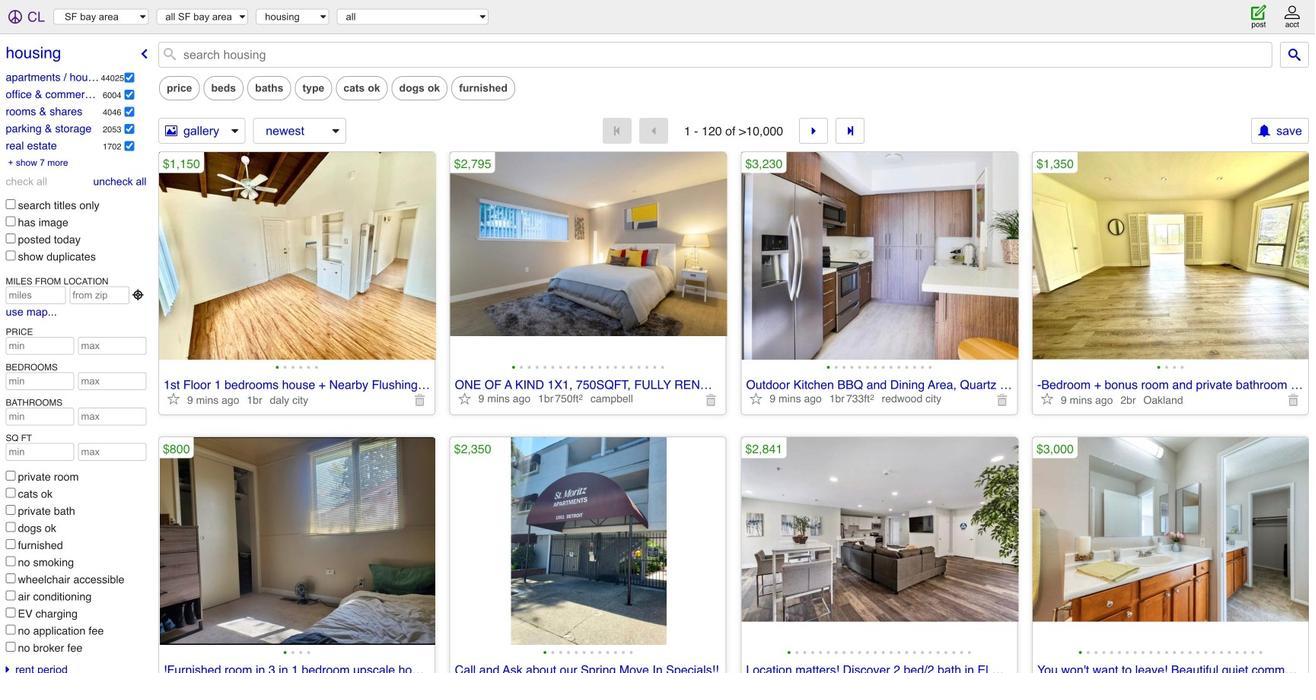Task type: locate. For each thing, give the bounding box(es) containing it.
-bedroom + bonus room and private bathroom for rent! 1 image
[[1033, 152, 1311, 360]]

1 max telephone field from the top
[[78, 337, 147, 355]]

hide posting image
[[414, 394, 426, 407], [706, 394, 718, 407]]

1 hide posting image from the left
[[997, 394, 1009, 407]]

add to favorites list image
[[750, 393, 763, 405]]

you won't want to leave! beautiful quiet community. 2 br / 2 ba 1 image
[[1033, 438, 1311, 646]]

1 horizontal spatial add to favorites list image
[[459, 393, 471, 405]]

add to favorites list image
[[168, 393, 180, 405], [459, 393, 471, 405], [1042, 393, 1054, 405]]

add to favorites list image for -bedroom + bonus room and private bathroom for rent! 1 image
[[1042, 393, 1054, 405]]

0 horizontal spatial add to favorites list image
[[168, 393, 180, 405]]

1 hide posting image from the left
[[414, 394, 426, 407]]

2 hide posting image from the left
[[706, 394, 718, 407]]

min telephone field
[[6, 373, 74, 391], [6, 408, 74, 426], [6, 444, 74, 462]]

0 horizontal spatial hide posting image
[[414, 394, 426, 407]]

1 min telephone field from the top
[[6, 373, 74, 391]]

0 vertical spatial min telephone field
[[6, 373, 74, 391]]

2 add to favorites list image from the left
[[459, 393, 471, 405]]

hide posting image
[[997, 394, 1009, 407], [1288, 394, 1301, 407]]

1st floor 1 bedrooms house + nearby flushing/ lirr 1 image
[[159, 152, 436, 360]]

0 horizontal spatial hide posting image
[[997, 394, 1009, 407]]

1 max telephone field from the top
[[78, 373, 147, 391]]

0 vertical spatial max telephone field
[[78, 373, 147, 391]]

max telephone field
[[78, 373, 147, 391], [78, 408, 147, 426]]

hide posting image for outdoor kitchen bbq and dining area, quartz countertops 1 "image"
[[997, 394, 1009, 407]]

one of a kind 1x1, 750sqft, fully renovated! call us today! 1 image
[[451, 152, 728, 360]]

max telephone field for third min telephone field from the top
[[78, 444, 147, 462]]

1 vertical spatial max telephone field
[[78, 408, 147, 426]]

1 horizontal spatial hide posting image
[[1288, 394, 1301, 407]]

2 vertical spatial min telephone field
[[6, 444, 74, 462]]

miles telephone field
[[6, 287, 66, 304]]

call and ask about our spring move in specials!! 1 image
[[451, 438, 728, 646]]

1 vertical spatial min telephone field
[[6, 408, 74, 426]]

3 add to favorites list image from the left
[[1042, 393, 1054, 405]]

None checkbox
[[125, 90, 134, 100], [125, 107, 134, 117], [6, 200, 16, 209], [6, 217, 16, 227], [6, 234, 16, 244], [6, 506, 16, 516], [6, 523, 16, 533], [6, 540, 16, 550], [6, 557, 16, 567], [6, 609, 16, 618], [6, 643, 16, 653], [125, 90, 134, 100], [125, 107, 134, 117], [6, 200, 16, 209], [6, 217, 16, 227], [6, 234, 16, 244], [6, 506, 16, 516], [6, 523, 16, 533], [6, 540, 16, 550], [6, 557, 16, 567], [6, 609, 16, 618], [6, 643, 16, 653]]

2 horizontal spatial add to favorites list image
[[1042, 393, 1054, 405]]

2 hide posting image from the left
[[1288, 394, 1301, 407]]

max telephone field
[[78, 337, 147, 355], [78, 444, 147, 462]]

1 add to favorites list image from the left
[[168, 393, 180, 405]]

None checkbox
[[125, 73, 134, 83], [125, 124, 134, 134], [125, 141, 134, 151], [6, 251, 16, 261], [6, 472, 16, 481], [6, 489, 16, 499], [6, 574, 16, 584], [6, 591, 16, 601], [6, 626, 16, 636], [125, 73, 134, 83], [125, 124, 134, 134], [125, 141, 134, 151], [6, 251, 16, 261], [6, 472, 16, 481], [6, 489, 16, 499], [6, 574, 16, 584], [6, 591, 16, 601], [6, 626, 16, 636]]

2 max telephone field from the top
[[78, 444, 147, 462]]

1 vertical spatial max telephone field
[[78, 444, 147, 462]]

max telephone field for second min telephone field from the top of the page
[[78, 408, 147, 426]]

0 vertical spatial max telephone field
[[78, 337, 147, 355]]

2 max telephone field from the top
[[78, 408, 147, 426]]

1 horizontal spatial hide posting image
[[706, 394, 718, 407]]



Task type: vqa. For each thing, say whether or not it's contained in the screenshot.
the 1st Floor 1 bedrooms house + Nearby Flushing/ LIRR 1 'image''s add to favorites list icon
yes



Task type: describe. For each thing, give the bounding box(es) containing it.
max telephone field for 3rd min telephone field from the bottom of the page
[[78, 373, 147, 391]]

min telephone field
[[6, 337, 74, 355]]

search housing field
[[182, 47, 1270, 63]]

hide posting image for one of a kind 1x1, 750sqft, fully renovated! call us today! 1 image
[[706, 394, 718, 407]]

location matters! discover 2 bed/2 bath in el cerrito's core. 1 image
[[742, 438, 1019, 646]]

!furnished room in 3 in 1 bedroom upscale house! 1 image
[[159, 438, 436, 646]]

outdoor kitchen bbq and dining area, quartz countertops 1 image
[[742, 152, 1019, 360]]

3 min telephone field from the top
[[6, 444, 74, 462]]

2 min telephone field from the top
[[6, 408, 74, 426]]

hide posting image for -bedroom + bonus room and private bathroom for rent! 1 image
[[1288, 394, 1301, 407]]

max telephone field for min phone field
[[78, 337, 147, 355]]

add to favorites list image for one of a kind 1x1, 750sqft, fully renovated! call us today! 1 image
[[459, 393, 471, 405]]

hide posting image for the 1st floor 1 bedrooms house + nearby flushing/ lirr 1 image
[[414, 394, 426, 407]]

from zip telephone field
[[70, 287, 130, 304]]

add to favorites list image for the 1st floor 1 bedrooms house + nearby flushing/ lirr 1 image
[[168, 393, 180, 405]]



